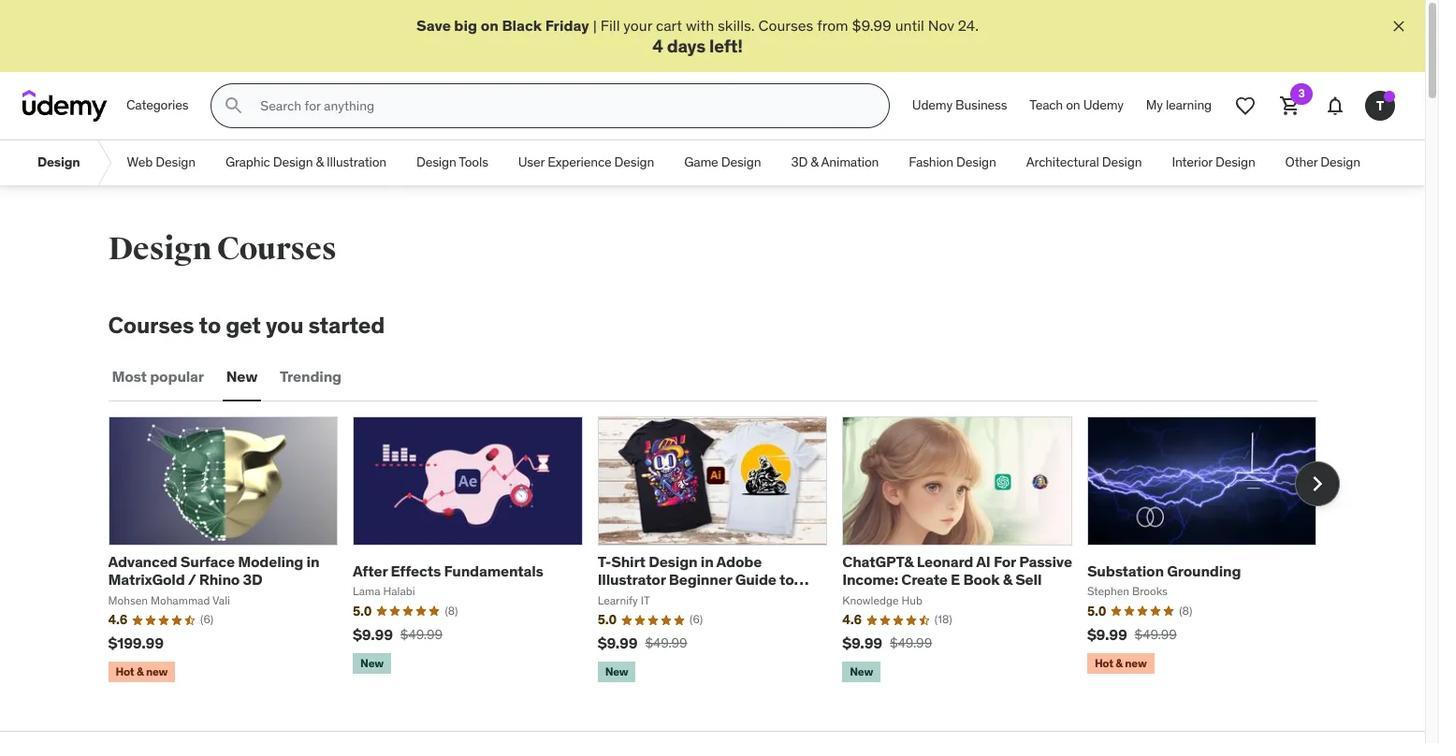 Task type: describe. For each thing, give the bounding box(es) containing it.
wishlist image
[[1235, 95, 1257, 117]]

ai
[[977, 552, 991, 571]]

graphic
[[226, 154, 270, 171]]

game design link
[[670, 141, 776, 186]]

get
[[226, 311, 261, 340]]

|
[[593, 16, 597, 35]]

matrixgold
[[108, 570, 185, 589]]

most popular button
[[108, 355, 208, 400]]

design right the other
[[1321, 154, 1361, 171]]

design tools
[[417, 154, 489, 171]]

user experience design link
[[503, 141, 670, 186]]

courses to get you started
[[108, 311, 385, 340]]

started
[[309, 311, 385, 340]]

graphic design & illustration
[[226, 154, 387, 171]]

close image
[[1390, 17, 1409, 36]]

design left the arrow pointing to subcategory menu links icon
[[37, 154, 80, 171]]

after
[[353, 561, 388, 580]]

modeling
[[238, 552, 304, 571]]

4
[[653, 35, 663, 57]]

shopping cart with 3 items image
[[1280, 95, 1302, 117]]

architectural design
[[1027, 154, 1143, 171]]

beginner
[[669, 570, 733, 589]]

new
[[226, 367, 258, 386]]

0 horizontal spatial courses
[[108, 311, 194, 340]]

submit search image
[[223, 95, 246, 117]]

architectural design link
[[1012, 141, 1158, 186]]

design right the game
[[722, 154, 762, 171]]

design right experience
[[615, 154, 655, 171]]

after effects fundamentals
[[353, 561, 544, 580]]

design right the 'fashion'
[[957, 154, 997, 171]]

guide
[[736, 570, 777, 589]]

save
[[417, 16, 451, 35]]

substation grounding link
[[1088, 561, 1242, 580]]

book
[[964, 570, 1000, 589]]

illustrator
[[598, 570, 666, 589]]

3
[[1299, 86, 1306, 100]]

fundamentals
[[444, 561, 544, 580]]

Search for anything text field
[[257, 90, 867, 122]]

advanced surface modeling in matrixgold / rhino 3d link
[[108, 552, 320, 589]]

substation
[[1088, 561, 1165, 580]]

days
[[667, 35, 706, 57]]

categories button
[[115, 83, 200, 128]]

design link
[[22, 141, 95, 186]]

adobe
[[717, 552, 762, 571]]

0 horizontal spatial to
[[199, 311, 221, 340]]

leonard
[[917, 552, 974, 571]]

you have alerts image
[[1385, 91, 1396, 102]]

design right graphic
[[273, 154, 313, 171]]

notifications image
[[1325, 95, 1347, 117]]

my learning
[[1147, 97, 1212, 114]]

substation grounding
[[1088, 561, 1242, 580]]

design right web at the left
[[156, 154, 196, 171]]

passive
[[1020, 552, 1073, 571]]

surface
[[181, 552, 235, 571]]

0 vertical spatial 3d
[[791, 154, 808, 171]]

my
[[1147, 97, 1163, 114]]

most popular
[[112, 367, 204, 386]]

save big on black friday | fill your cart with skills. courses from $9.99 until nov 24. 4 days left!
[[417, 16, 979, 57]]

user experience design
[[518, 154, 655, 171]]

other
[[1286, 154, 1318, 171]]

user
[[518, 154, 545, 171]]

courses inside the save big on black friday | fill your cart with skills. courses from $9.99 until nov 24. 4 days left!
[[759, 16, 814, 35]]

t-
[[598, 552, 612, 571]]

$9.99
[[852, 16, 892, 35]]

black
[[502, 16, 542, 35]]

on inside the save big on black friday | fill your cart with skills. courses from $9.99 until nov 24. 4 days left!
[[481, 16, 499, 35]]

in for design
[[701, 552, 714, 571]]

3 link
[[1269, 83, 1314, 128]]

popular
[[150, 367, 204, 386]]

business
[[956, 97, 1008, 114]]

other design link
[[1271, 141, 1376, 186]]

carousel element
[[108, 417, 1340, 687]]

1 vertical spatial courses
[[217, 230, 337, 269]]

cart
[[656, 16, 683, 35]]

trending
[[280, 367, 342, 386]]

design down web design link on the top of the page
[[108, 230, 211, 269]]

next image
[[1303, 469, 1333, 499]]



Task type: vqa. For each thing, say whether or not it's contained in the screenshot.
'Money-'
no



Task type: locate. For each thing, give the bounding box(es) containing it.
tools
[[459, 154, 489, 171]]

2 horizontal spatial courses
[[759, 16, 814, 35]]

2 in from the left
[[701, 552, 714, 571]]

teach on udemy
[[1030, 97, 1124, 114]]

my learning link
[[1135, 83, 1224, 128]]

skills.
[[718, 16, 755, 35]]

in
[[307, 552, 320, 571], [701, 552, 714, 571]]

you
[[266, 311, 304, 340]]

udemy image
[[22, 90, 108, 122]]

chatgpt& leonard ai for passive income: create e book & sell
[[843, 552, 1073, 589]]

3d right rhino
[[243, 570, 263, 589]]

learning
[[1166, 97, 1212, 114]]

1 horizontal spatial on
[[1067, 97, 1081, 114]]

in left adobe
[[701, 552, 714, 571]]

0 horizontal spatial on
[[481, 16, 499, 35]]

e
[[951, 570, 961, 589]]

big
[[454, 16, 478, 35]]

new button
[[223, 355, 261, 400]]

24.
[[958, 16, 979, 35]]

interior design
[[1173, 154, 1256, 171]]

animation
[[822, 154, 879, 171]]

in right the modeling
[[307, 552, 320, 571]]

design left the 'tools' at the left top of the page
[[417, 154, 456, 171]]

3d left animation
[[791, 154, 808, 171]]

t
[[1377, 97, 1385, 114]]

1 horizontal spatial in
[[701, 552, 714, 571]]

to right the guide
[[780, 570, 794, 589]]

expert
[[598, 588, 644, 607]]

1 in from the left
[[307, 552, 320, 571]]

interior design link
[[1158, 141, 1271, 186]]

chatgpt&
[[843, 552, 914, 571]]

sell
[[1016, 570, 1042, 589]]

graphic design & illustration link
[[211, 141, 402, 186]]

create
[[902, 570, 948, 589]]

to inside t-shirt design in adobe illustrator beginner guide to expert
[[780, 570, 794, 589]]

effects
[[391, 561, 441, 580]]

0 horizontal spatial 3d
[[243, 570, 263, 589]]

from
[[817, 16, 849, 35]]

1 udemy from the left
[[913, 97, 953, 114]]

fashion
[[909, 154, 954, 171]]

income:
[[843, 570, 899, 589]]

left!
[[710, 35, 743, 57]]

2 udemy from the left
[[1084, 97, 1124, 114]]

in inside advanced surface modeling in matrixgold / rhino 3d
[[307, 552, 320, 571]]

2 vertical spatial courses
[[108, 311, 194, 340]]

1 horizontal spatial &
[[811, 154, 819, 171]]

architectural
[[1027, 154, 1100, 171]]

1 horizontal spatial courses
[[217, 230, 337, 269]]

on right big
[[481, 16, 499, 35]]

other design
[[1286, 154, 1361, 171]]

1 vertical spatial on
[[1067, 97, 1081, 114]]

design
[[37, 154, 80, 171], [156, 154, 196, 171], [273, 154, 313, 171], [417, 154, 456, 171], [615, 154, 655, 171], [722, 154, 762, 171], [957, 154, 997, 171], [1103, 154, 1143, 171], [1216, 154, 1256, 171], [1321, 154, 1361, 171], [108, 230, 211, 269], [649, 552, 698, 571]]

3d inside advanced surface modeling in matrixgold / rhino 3d
[[243, 570, 263, 589]]

udemy
[[913, 97, 953, 114], [1084, 97, 1124, 114]]

courses
[[759, 16, 814, 35], [217, 230, 337, 269], [108, 311, 194, 340]]

friday
[[545, 16, 590, 35]]

on right teach
[[1067, 97, 1081, 114]]

design inside t-shirt design in adobe illustrator beginner guide to expert
[[649, 552, 698, 571]]

categories
[[126, 97, 189, 114]]

t-shirt design in adobe illustrator beginner guide to expert
[[598, 552, 794, 607]]

in for modeling
[[307, 552, 320, 571]]

fashion design link
[[894, 141, 1012, 186]]

design right architectural
[[1103, 154, 1143, 171]]

fashion design
[[909, 154, 997, 171]]

0 vertical spatial to
[[199, 311, 221, 340]]

design courses
[[108, 230, 337, 269]]

for
[[994, 552, 1017, 571]]

design right 'interior'
[[1216, 154, 1256, 171]]

fill
[[601, 16, 620, 35]]

advanced surface modeling in matrixgold / rhino 3d
[[108, 552, 320, 589]]

to left "get" on the left top of the page
[[199, 311, 221, 340]]

1 horizontal spatial udemy
[[1084, 97, 1124, 114]]

udemy business link
[[901, 83, 1019, 128]]

courses up most popular
[[108, 311, 194, 340]]

udemy left business
[[913, 97, 953, 114]]

/
[[188, 570, 196, 589]]

&
[[316, 154, 324, 171], [811, 154, 819, 171], [1003, 570, 1013, 589]]

interior
[[1173, 154, 1213, 171]]

0 vertical spatial courses
[[759, 16, 814, 35]]

design right shirt
[[649, 552, 698, 571]]

1 horizontal spatial to
[[780, 570, 794, 589]]

your
[[624, 16, 653, 35]]

courses up you
[[217, 230, 337, 269]]

& left illustration
[[316, 154, 324, 171]]

illustration
[[327, 154, 387, 171]]

web
[[127, 154, 153, 171]]

game
[[685, 154, 719, 171]]

nov
[[929, 16, 955, 35]]

& inside chatgpt& leonard ai for passive income: create e book & sell
[[1003, 570, 1013, 589]]

to
[[199, 311, 221, 340], [780, 570, 794, 589]]

0 vertical spatial on
[[481, 16, 499, 35]]

1 horizontal spatial 3d
[[791, 154, 808, 171]]

3d & animation
[[791, 154, 879, 171]]

web design link
[[112, 141, 211, 186]]

with
[[686, 16, 715, 35]]

& left animation
[[811, 154, 819, 171]]

udemy business
[[913, 97, 1008, 114]]

2 horizontal spatial &
[[1003, 570, 1013, 589]]

grounding
[[1168, 561, 1242, 580]]

arrow pointing to subcategory menu links image
[[95, 141, 112, 186]]

trending button
[[276, 355, 345, 400]]

game design
[[685, 154, 762, 171]]

& inside 3d & animation link
[[811, 154, 819, 171]]

chatgpt& leonard ai for passive income: create e book & sell link
[[843, 552, 1073, 589]]

until
[[896, 16, 925, 35]]

on
[[481, 16, 499, 35], [1067, 97, 1081, 114]]

design tools link
[[402, 141, 503, 186]]

after effects fundamentals link
[[353, 561, 544, 580]]

experience
[[548, 154, 612, 171]]

0 horizontal spatial &
[[316, 154, 324, 171]]

0 horizontal spatial udemy
[[913, 97, 953, 114]]

most
[[112, 367, 147, 386]]

0 horizontal spatial in
[[307, 552, 320, 571]]

& left sell
[[1003, 570, 1013, 589]]

t link
[[1358, 83, 1403, 128]]

advanced
[[108, 552, 177, 571]]

courses left from
[[759, 16, 814, 35]]

web design
[[127, 154, 196, 171]]

& inside 'graphic design & illustration' link
[[316, 154, 324, 171]]

udemy left the my
[[1084, 97, 1124, 114]]

in inside t-shirt design in adobe illustrator beginner guide to expert
[[701, 552, 714, 571]]

1 vertical spatial to
[[780, 570, 794, 589]]

1 vertical spatial 3d
[[243, 570, 263, 589]]

3d & animation link
[[776, 141, 894, 186]]

teach
[[1030, 97, 1064, 114]]



